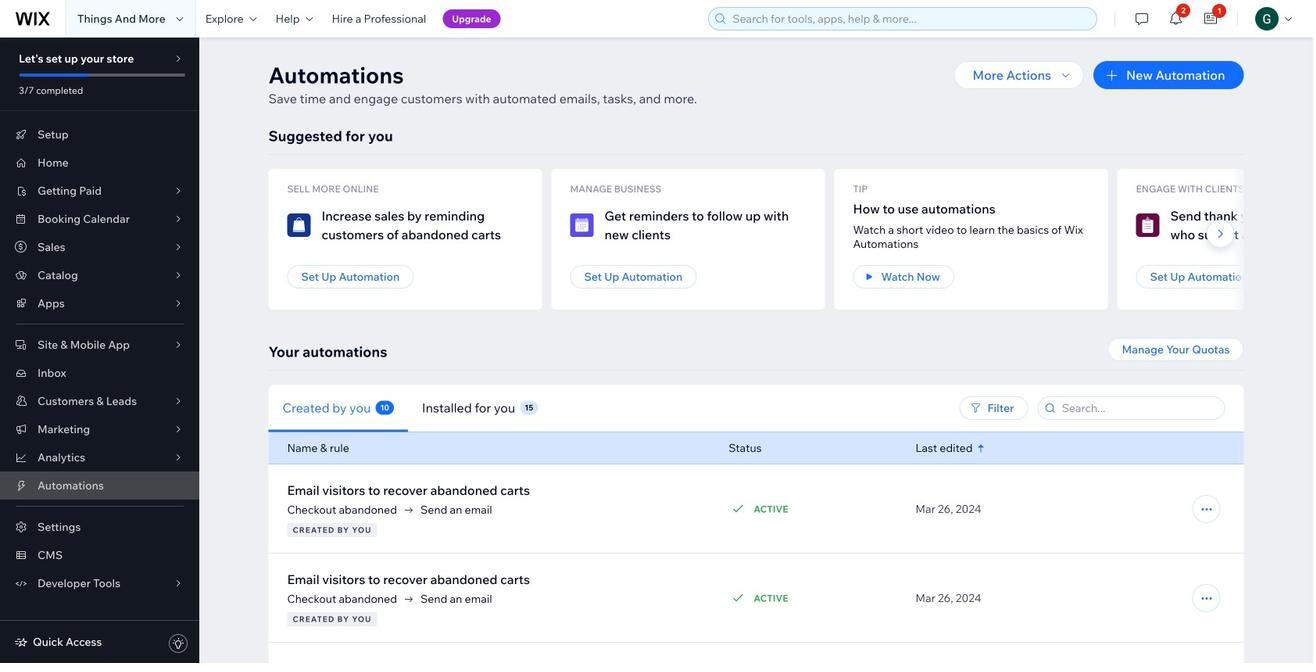 Task type: locate. For each thing, give the bounding box(es) containing it.
3 category image from the left
[[1137, 213, 1160, 237]]

0 horizontal spatial category image
[[287, 213, 311, 237]]

2 horizontal spatial category image
[[1137, 213, 1160, 237]]

2 category image from the left
[[570, 213, 594, 237]]

list
[[269, 169, 1314, 310]]

tab list
[[269, 384, 767, 432]]

1 horizontal spatial category image
[[570, 213, 594, 237]]

category image
[[287, 213, 311, 237], [570, 213, 594, 237], [1137, 213, 1160, 237]]



Task type: vqa. For each thing, say whether or not it's contained in the screenshot.
Physical link corresponding to 36523641234523
no



Task type: describe. For each thing, give the bounding box(es) containing it.
Search... field
[[1058, 397, 1220, 419]]

sidebar element
[[0, 38, 199, 663]]

1 category image from the left
[[287, 213, 311, 237]]

Search for tools, apps, help & more... field
[[728, 8, 1093, 30]]



